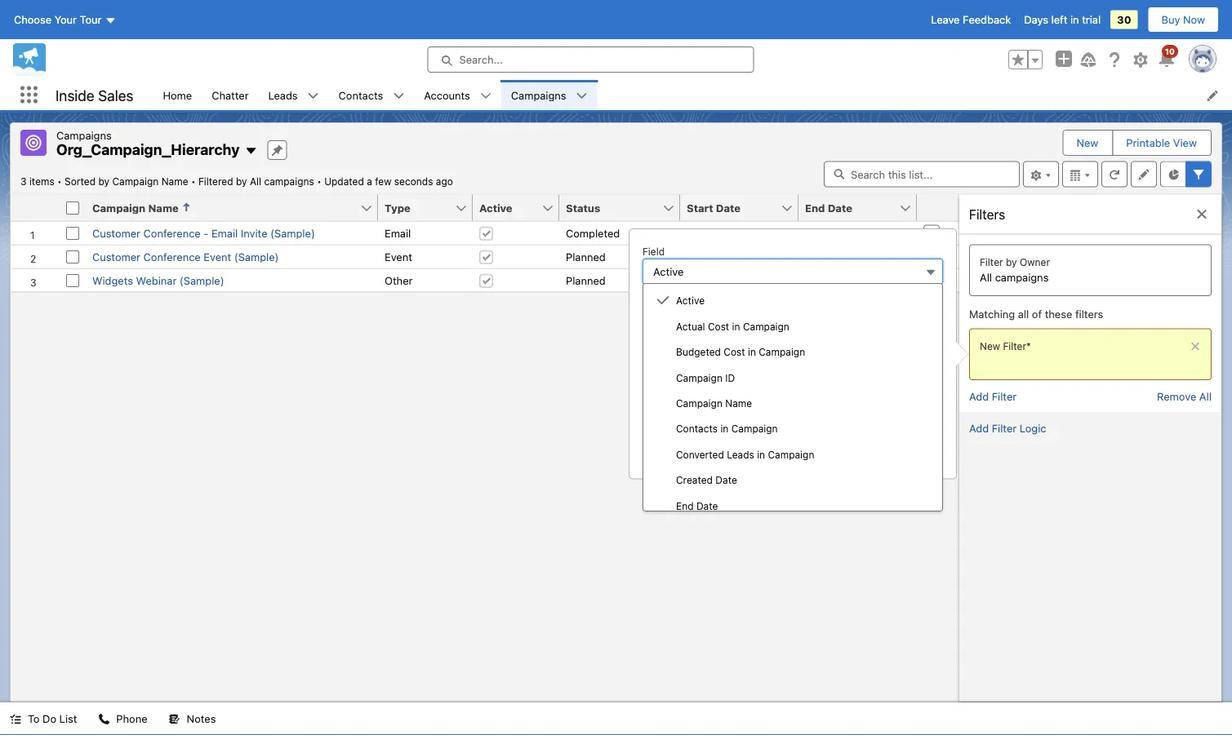 Task type: locate. For each thing, give the bounding box(es) containing it.
2 horizontal spatial •
[[317, 176, 322, 187]]

0 horizontal spatial •
[[57, 176, 62, 187]]

name inside "list box"
[[725, 398, 752, 409]]

campaign down campaign id
[[676, 398, 723, 409]]

email right the -
[[211, 227, 238, 239]]

text default image up operator
[[657, 294, 670, 307]]

customer for customer conference event (sample)
[[92, 251, 140, 263]]

1 horizontal spatial contacts
[[676, 424, 718, 435]]

1 vertical spatial all
[[980, 272, 992, 284]]

end date inside button
[[805, 202, 852, 214]]

completed
[[566, 227, 620, 239]]

contacts
[[339, 89, 383, 101], [676, 424, 718, 435]]

leave
[[931, 13, 960, 26]]

item number element
[[11, 195, 60, 222]]

conference up "customer conference event (sample)"
[[143, 227, 201, 239]]

5/18/2024
[[687, 251, 737, 263]]

view
[[1173, 137, 1197, 149]]

text default image left 'contacts' link
[[308, 90, 319, 102]]

new for new
[[1077, 137, 1099, 149]]

0 vertical spatial add
[[969, 390, 989, 403]]

name left filtered
[[161, 176, 188, 187]]

action image
[[917, 195, 960, 221]]

1 vertical spatial end
[[676, 500, 694, 512]]

active
[[479, 202, 513, 214], [653, 266, 684, 278], [676, 295, 705, 307]]

text default image inside the active "option"
[[657, 294, 670, 307]]

text default image up 3 items • sorted by campaign name • filtered by all campaigns • updated a few seconds ago
[[244, 145, 258, 158]]

in for converted
[[757, 449, 765, 461]]

buy now button
[[1148, 7, 1219, 33]]

2/26/2024
[[805, 227, 857, 239]]

filter left 'logic'
[[992, 422, 1017, 434]]

text default image left to
[[10, 714, 21, 726]]

campaigns
[[264, 176, 314, 187], [995, 272, 1049, 284]]

actual cost in campaign
[[676, 321, 790, 333]]

invite
[[241, 227, 267, 239]]

cost down "actual cost in campaign"
[[724, 347, 745, 358]]

list
[[153, 80, 1232, 110]]

0 vertical spatial customer
[[92, 227, 140, 239]]

date up 2/26/2024
[[828, 202, 852, 214]]

0 vertical spatial campaigns
[[264, 176, 314, 187]]

*
[[1027, 341, 1031, 352]]

new left printable
[[1077, 137, 1099, 149]]

(sample) right invite
[[270, 227, 315, 239]]

• right items
[[57, 176, 62, 187]]

cost right actual at the right top of the page
[[708, 321, 729, 333]]

of
[[1032, 308, 1042, 320]]

budgeted cost in campaign
[[676, 347, 805, 358]]

text default image inside to do list button
[[10, 714, 21, 726]]

10
[[1165, 47, 1175, 56]]

status button
[[559, 195, 662, 221]]

org_campaign_hierarchy status
[[20, 176, 324, 187]]

1 horizontal spatial event
[[385, 251, 412, 263]]

text default image inside accounts list item
[[480, 90, 491, 102]]

filter for new filter *
[[1003, 341, 1027, 352]]

1 planned from the top
[[566, 251, 606, 263]]

true image for email
[[479, 226, 493, 240]]

2 add from the top
[[969, 422, 989, 434]]

1 vertical spatial contacts
[[676, 424, 718, 435]]

item number image
[[11, 195, 60, 221]]

add for add filter logic
[[969, 422, 989, 434]]

text default image
[[308, 90, 319, 102], [480, 90, 491, 102], [244, 145, 258, 158], [10, 714, 21, 726], [98, 714, 110, 726], [169, 714, 180, 726]]

start date
[[687, 202, 741, 214]]

campaign name element
[[86, 195, 388, 222]]

email down "type"
[[385, 227, 411, 239]]

1 vertical spatial campaigns
[[56, 129, 112, 141]]

contacts right leads 'list item'
[[339, 89, 383, 101]]

1 vertical spatial campaigns
[[995, 272, 1049, 284]]

dialog
[[629, 229, 969, 518]]

group
[[1009, 50, 1043, 69]]

1 horizontal spatial by
[[236, 176, 247, 187]]

1 horizontal spatial new
[[1077, 137, 1099, 149]]

days
[[1024, 13, 1049, 26]]

add up add filter logic button
[[969, 390, 989, 403]]

leads down contacts in campaign
[[727, 449, 754, 461]]

accounts link
[[414, 80, 480, 110]]

2 vertical spatial (sample)
[[180, 274, 224, 287]]

date down converted leads in campaign
[[716, 475, 737, 486]]

add filter
[[969, 390, 1017, 403]]

widgets
[[92, 274, 133, 287]]

0 vertical spatial conference
[[143, 227, 201, 239]]

1 horizontal spatial campaigns
[[995, 272, 1049, 284]]

text default image inside "org_campaign_hierarchy|campaigns|list view" element
[[244, 145, 258, 158]]

filter up add filter logic button
[[992, 390, 1017, 403]]

leads link
[[259, 80, 308, 110]]

Search Org_Campaign_Hierarchy list view. search field
[[824, 161, 1020, 187]]

in down "actual cost in campaign"
[[748, 347, 756, 358]]

1 vertical spatial active
[[653, 266, 684, 278]]

text default image down search...
[[480, 90, 491, 102]]

campaigns left updated
[[264, 176, 314, 187]]

2 customer from the top
[[92, 251, 140, 263]]

event up other at the left
[[385, 251, 412, 263]]

name down id
[[725, 398, 752, 409]]

name down org_campaign_hierarchy status
[[148, 202, 179, 214]]

1 horizontal spatial end
[[805, 202, 825, 214]]

in for actual
[[732, 321, 740, 333]]

dialog containing active
[[629, 229, 969, 518]]

other
[[385, 274, 413, 287]]

by right sorted
[[98, 176, 109, 187]]

2 vertical spatial all
[[1200, 390, 1212, 403]]

active for the active button on the right of page
[[653, 266, 684, 278]]

by inside filter by owner all campaigns
[[1006, 257, 1017, 268]]

campaign down contacts in campaign
[[768, 449, 814, 461]]

0 horizontal spatial leads
[[268, 89, 298, 101]]

text default image left phone
[[98, 714, 110, 726]]

active inside button
[[653, 266, 684, 278]]

1 customer from the top
[[92, 227, 140, 239]]

• left filtered
[[191, 176, 196, 187]]

in right left
[[1071, 13, 1079, 26]]

0 horizontal spatial campaigns
[[264, 176, 314, 187]]

conference
[[143, 227, 201, 239], [143, 251, 201, 263]]

event down the -
[[204, 251, 231, 263]]

leads
[[268, 89, 298, 101], [727, 449, 754, 461]]

1 horizontal spatial •
[[191, 176, 196, 187]]

2/6/2024
[[687, 274, 732, 287], [805, 274, 851, 287]]

text default image inside leads 'list item'
[[308, 90, 319, 102]]

these
[[1045, 308, 1073, 320]]

0 vertical spatial active
[[479, 202, 513, 214]]

0 vertical spatial true image
[[479, 226, 493, 240]]

all
[[250, 176, 261, 187], [980, 272, 992, 284], [1200, 390, 1212, 403]]

filters
[[969, 207, 1005, 222]]

0 vertical spatial end date
[[805, 202, 852, 214]]

(sample)
[[270, 227, 315, 239], [234, 251, 279, 263], [180, 274, 224, 287]]

0 horizontal spatial all
[[250, 176, 261, 187]]

0 horizontal spatial email
[[211, 227, 238, 239]]

filter by owner all campaigns
[[980, 257, 1050, 284]]

all up 'campaign name' element
[[250, 176, 261, 187]]

campaign inside button
[[92, 202, 146, 214]]

in up budgeted cost in campaign
[[732, 321, 740, 333]]

2/6/2024 down the 5/18/2024
[[687, 274, 732, 287]]

true image
[[479, 226, 493, 240], [479, 250, 493, 264], [479, 274, 493, 288]]

logic
[[1020, 422, 1047, 434]]

1 vertical spatial end date
[[676, 500, 718, 512]]

1 add from the top
[[969, 390, 989, 403]]

date inside button
[[716, 202, 741, 214]]

1 vertical spatial conference
[[143, 251, 201, 263]]

0 vertical spatial end
[[805, 202, 825, 214]]

add down add filter 'button'
[[969, 422, 989, 434]]

add
[[969, 390, 989, 403], [969, 422, 989, 434]]

in down contacts in campaign
[[757, 449, 765, 461]]

campaign name inside button
[[92, 202, 179, 214]]

end down the created on the right
[[676, 500, 694, 512]]

30
[[1117, 13, 1131, 26]]

start
[[687, 202, 713, 214]]

1 vertical spatial add
[[969, 422, 989, 434]]

active element
[[473, 195, 569, 222]]

0 horizontal spatial contacts
[[339, 89, 383, 101]]

end date down the created on the right
[[676, 500, 718, 512]]

home
[[163, 89, 192, 101]]

seconds
[[394, 176, 433, 187]]

filters
[[1075, 308, 1103, 320]]

2 vertical spatial active
[[676, 295, 705, 307]]

text default image down search... button
[[576, 90, 588, 102]]

0 vertical spatial cost
[[708, 321, 729, 333]]

0 horizontal spatial 2/6/2024
[[687, 274, 732, 287]]

start date button
[[680, 195, 781, 221]]

home link
[[153, 80, 202, 110]]

new down matching
[[980, 341, 1000, 352]]

your
[[54, 13, 77, 26]]

campaigns link
[[501, 80, 576, 110]]

list box
[[643, 283, 943, 518]]

cost
[[708, 321, 729, 333], [724, 347, 745, 358]]

0 vertical spatial leads
[[268, 89, 298, 101]]

customer
[[92, 227, 140, 239], [92, 251, 140, 263]]

None search field
[[824, 161, 1020, 187]]

0 vertical spatial planned
[[566, 251, 606, 263]]

1 • from the left
[[57, 176, 62, 187]]

active inside active button
[[479, 202, 513, 214]]

(sample) down customer conference event (sample) link at the left top of page
[[180, 274, 224, 287]]

3
[[20, 176, 27, 187]]

text default image left notes
[[169, 714, 180, 726]]

0 horizontal spatial new
[[980, 341, 1000, 352]]

text default image down the view
[[1196, 208, 1209, 221]]

campaign down 'org_campaign_hierarchy'
[[112, 176, 159, 187]]

2 planned from the top
[[566, 274, 606, 287]]

date down created date
[[696, 500, 718, 512]]

end up 2/26/2024
[[805, 202, 825, 214]]

text default image left accounts
[[393, 90, 404, 102]]

left
[[1051, 13, 1068, 26]]

-
[[204, 227, 209, 239]]

1 horizontal spatial end date
[[805, 202, 852, 214]]

list box containing active
[[643, 283, 943, 518]]

campaign name down campaign id
[[676, 398, 752, 409]]

campaign down the active "option" at the right top of the page
[[759, 347, 805, 358]]

0 vertical spatial name
[[161, 176, 188, 187]]

0 horizontal spatial event
[[204, 251, 231, 263]]

contacts for contacts
[[339, 89, 383, 101]]

contacts up converted
[[676, 424, 718, 435]]

1 horizontal spatial campaign name
[[676, 398, 752, 409]]

end date element
[[799, 195, 927, 222]]

true image for event
[[479, 250, 493, 264]]

conference for -
[[143, 227, 201, 239]]

2 true image from the top
[[479, 250, 493, 264]]

1 vertical spatial true image
[[479, 250, 493, 264]]

leads right chatter
[[268, 89, 298, 101]]

2 vertical spatial name
[[725, 398, 752, 409]]

email
[[211, 227, 238, 239], [385, 227, 411, 239]]

action element
[[917, 195, 960, 222]]

0 horizontal spatial campaign name
[[92, 202, 179, 214]]

end
[[805, 202, 825, 214], [676, 500, 694, 512]]

ago
[[436, 176, 453, 187]]

0 horizontal spatial end
[[676, 500, 694, 512]]

0 vertical spatial all
[[250, 176, 261, 187]]

campaigns down owner
[[995, 272, 1049, 284]]

cell
[[60, 195, 86, 222]]

1 horizontal spatial campaigns
[[511, 89, 566, 101]]

customer for customer conference - email invite (sample)
[[92, 227, 140, 239]]

date right the start
[[716, 202, 741, 214]]

operator
[[643, 314, 684, 326]]

campaign name button
[[86, 195, 360, 221]]

add filter logic
[[969, 422, 1047, 434]]

filter
[[980, 257, 1003, 268], [1003, 341, 1027, 352], [992, 390, 1017, 403], [992, 422, 1017, 434]]

buy
[[1162, 13, 1180, 26]]

1 horizontal spatial leads
[[727, 449, 754, 461]]

filter left owner
[[980, 257, 1003, 268]]

2 horizontal spatial by
[[1006, 257, 1017, 268]]

all right remove
[[1200, 390, 1212, 403]]

• left updated
[[317, 176, 322, 187]]

contacts inside list item
[[339, 89, 383, 101]]

sales
[[98, 86, 133, 104]]

by right filtered
[[236, 176, 247, 187]]

campaigns down inside
[[56, 129, 112, 141]]

status
[[566, 202, 600, 214]]

text default image inside phone button
[[98, 714, 110, 726]]

cell inside org_campaign_hierarchy grid
[[60, 195, 86, 222]]

type button
[[378, 195, 455, 221]]

(sample) down invite
[[234, 251, 279, 263]]

to do list button
[[0, 703, 87, 736]]

0 vertical spatial campaign name
[[92, 202, 179, 214]]

1 true image from the top
[[479, 226, 493, 240]]

0 vertical spatial campaigns
[[511, 89, 566, 101]]

3 true image from the top
[[479, 274, 493, 288]]

1 vertical spatial planned
[[566, 274, 606, 287]]

0 horizontal spatial end date
[[676, 500, 718, 512]]

1 horizontal spatial email
[[385, 227, 411, 239]]

0 horizontal spatial by
[[98, 176, 109, 187]]

customer conference - email invite (sample) link
[[92, 227, 315, 239]]

end date up 2/26/2024
[[805, 202, 852, 214]]

2 conference from the top
[[143, 251, 201, 263]]

1 horizontal spatial 2/6/2024
[[805, 274, 851, 287]]

campaign down sorted
[[92, 202, 146, 214]]

text default image
[[393, 90, 404, 102], [576, 90, 588, 102], [1196, 208, 1209, 221], [657, 294, 670, 307]]

1 horizontal spatial all
[[980, 272, 992, 284]]

1 vertical spatial customer
[[92, 251, 140, 263]]

campaigns inside list item
[[511, 89, 566, 101]]

2 vertical spatial true image
[[479, 274, 493, 288]]

0 vertical spatial contacts
[[339, 89, 383, 101]]

end inside button
[[805, 202, 825, 214]]

filter down all
[[1003, 341, 1027, 352]]

webinar
[[136, 274, 177, 287]]

active button
[[473, 195, 541, 221]]

add for add filter
[[969, 390, 989, 403]]

date
[[716, 202, 741, 214], [828, 202, 852, 214], [716, 475, 737, 486], [696, 500, 718, 512]]

1 vertical spatial leads
[[727, 449, 754, 461]]

1 vertical spatial (sample)
[[234, 251, 279, 263]]

all up matching
[[980, 272, 992, 284]]

1 vertical spatial cost
[[724, 347, 745, 358]]

type element
[[378, 195, 483, 222]]

filter for add filter
[[992, 390, 1017, 403]]

conference up widgets webinar (sample) link
[[143, 251, 201, 263]]

new inside new button
[[1077, 137, 1099, 149]]

1 vertical spatial name
[[148, 202, 179, 214]]

0 vertical spatial new
[[1077, 137, 1099, 149]]

by left owner
[[1006, 257, 1017, 268]]

remove
[[1157, 390, 1197, 403]]

all
[[1018, 308, 1029, 320]]

1 conference from the top
[[143, 227, 201, 239]]

2/6/2024 down 5/20/2024
[[805, 274, 851, 287]]

campaigns
[[511, 89, 566, 101], [56, 129, 112, 141]]

campaign name down org_campaign_hierarchy status
[[92, 202, 179, 214]]

campaigns down search... button
[[511, 89, 566, 101]]

1 vertical spatial new
[[980, 341, 1000, 352]]

updated
[[324, 176, 364, 187]]



Task type: describe. For each thing, give the bounding box(es) containing it.
buy now
[[1162, 13, 1205, 26]]

new filter *
[[980, 341, 1031, 352]]

sorted
[[65, 176, 96, 187]]

filter for add filter logic
[[992, 422, 1017, 434]]

contacts for contacts in campaign
[[676, 424, 718, 435]]

actual
[[676, 321, 705, 333]]

inside sales
[[56, 86, 133, 104]]

leave feedback
[[931, 13, 1011, 26]]

2 horizontal spatial all
[[1200, 390, 1212, 403]]

to do list
[[28, 713, 77, 726]]

filter inside filter by owner all campaigns
[[980, 257, 1003, 268]]

status element
[[559, 195, 690, 222]]

created
[[676, 475, 713, 486]]

1 2/6/2024 from the left
[[687, 274, 732, 287]]

date inside button
[[828, 202, 852, 214]]

2 event from the left
[[385, 251, 412, 263]]

cost for actual
[[708, 321, 729, 333]]

choose your tour
[[14, 13, 102, 26]]

new button
[[1064, 131, 1112, 155]]

accounts list item
[[414, 80, 501, 110]]

list containing home
[[153, 80, 1232, 110]]

1 email from the left
[[211, 227, 238, 239]]

accounts
[[424, 89, 470, 101]]

leads inside leads 'list item'
[[268, 89, 298, 101]]

0 horizontal spatial campaigns
[[56, 129, 112, 141]]

choose your tour button
[[13, 7, 117, 33]]

inside
[[56, 86, 94, 104]]

contacts list item
[[329, 80, 414, 110]]

created date
[[676, 475, 737, 486]]

name inside button
[[148, 202, 179, 214]]

a
[[367, 176, 372, 187]]

phone button
[[89, 703, 157, 736]]

new for new filter *
[[980, 341, 1000, 352]]

value
[[643, 383, 670, 394]]

campaign up budgeted cost in campaign
[[743, 321, 790, 333]]

campaigns list item
[[501, 80, 597, 110]]

widgets webinar (sample)
[[92, 274, 224, 287]]

in for budgeted
[[748, 347, 756, 358]]

leads list item
[[259, 80, 329, 110]]

remove all button
[[1157, 390, 1212, 403]]

do
[[43, 713, 56, 726]]

printable
[[1126, 137, 1170, 149]]

tour
[[80, 13, 102, 26]]

text default image inside notes button
[[169, 714, 180, 726]]

active inside "option"
[[676, 295, 705, 307]]

contacts in campaign
[[676, 424, 778, 435]]

2 2/6/2024 from the left
[[805, 274, 851, 287]]

campaign id
[[676, 372, 735, 384]]

chatter link
[[202, 80, 259, 110]]

3 • from the left
[[317, 176, 322, 187]]

converted
[[676, 449, 724, 461]]

org_campaign_hierarchy|campaigns|list view element
[[10, 122, 1223, 703]]

converted leads in campaign
[[676, 449, 814, 461]]

items
[[29, 176, 54, 187]]

campaigns image
[[20, 130, 47, 156]]

budgeted
[[676, 347, 721, 358]]

org_campaign_hierarchy
[[56, 141, 240, 158]]

chatter
[[212, 89, 249, 101]]

widgets webinar (sample) link
[[92, 274, 224, 287]]

conference for event
[[143, 251, 201, 263]]

campaign up converted leads in campaign
[[731, 424, 778, 435]]

add filter button
[[969, 390, 1017, 403]]

planned for 5/18/2024
[[566, 251, 606, 263]]

notes button
[[159, 703, 226, 736]]

text default image inside campaigns list item
[[576, 90, 588, 102]]

remove all
[[1157, 390, 1212, 403]]

trial
[[1082, 13, 1101, 26]]

customer conference event (sample) link
[[92, 251, 279, 263]]

2 email from the left
[[385, 227, 411, 239]]

Field button
[[643, 259, 943, 285]]

0 vertical spatial (sample)
[[270, 227, 315, 239]]

phone
[[116, 713, 147, 726]]

printable view button
[[1113, 131, 1210, 155]]

in for days
[[1071, 13, 1079, 26]]

printable view
[[1126, 137, 1197, 149]]

end date inside "list box"
[[676, 500, 718, 512]]

to
[[28, 713, 40, 726]]

all inside filter by owner all campaigns
[[980, 272, 992, 284]]

days left in trial
[[1024, 13, 1101, 26]]

cost for budgeted
[[724, 347, 745, 358]]

3 items • sorted by campaign name • filtered by all campaigns • updated a few seconds ago
[[20, 176, 453, 187]]

start date element
[[680, 195, 808, 222]]

search...
[[459, 53, 503, 66]]

text default image inside contacts list item
[[393, 90, 404, 102]]

active option
[[644, 287, 942, 314]]

true
[[707, 404, 729, 417]]

in down true
[[721, 424, 729, 435]]

none search field inside "org_campaign_hierarchy|campaigns|list view" element
[[824, 161, 1020, 187]]

field
[[643, 246, 665, 257]]

feedback
[[963, 13, 1011, 26]]

few
[[375, 176, 392, 187]]

1 event from the left
[[204, 251, 231, 263]]

2/20/2024
[[687, 227, 738, 239]]

2 • from the left
[[191, 176, 196, 187]]

now
[[1183, 13, 1205, 26]]

true image for other
[[479, 274, 493, 288]]

add filter logic button
[[969, 422, 1047, 434]]

customer conference event (sample)
[[92, 251, 279, 263]]

1 vertical spatial campaign name
[[676, 398, 752, 409]]

filtered
[[198, 176, 233, 187]]

active for active button
[[479, 202, 513, 214]]

campaigns inside filter by owner all campaigns
[[995, 272, 1049, 284]]

matching
[[969, 308, 1015, 320]]

id
[[725, 372, 735, 384]]

notes
[[187, 713, 216, 726]]

matching all of these filters
[[969, 308, 1103, 320]]

10 button
[[1157, 45, 1178, 69]]

org_campaign_hierarchy grid
[[11, 195, 960, 293]]

end date button
[[799, 195, 899, 221]]

choose
[[14, 13, 52, 26]]

planned for 2/6/2024
[[566, 274, 606, 287]]

customer conference - email invite (sample)
[[92, 227, 315, 239]]

search... button
[[428, 47, 754, 73]]

campaign down budgeted
[[676, 372, 723, 384]]

leave feedback link
[[931, 13, 1011, 26]]

5/20/2024
[[805, 251, 857, 263]]



Task type: vqa. For each thing, say whether or not it's contained in the screenshot.
Customer
yes



